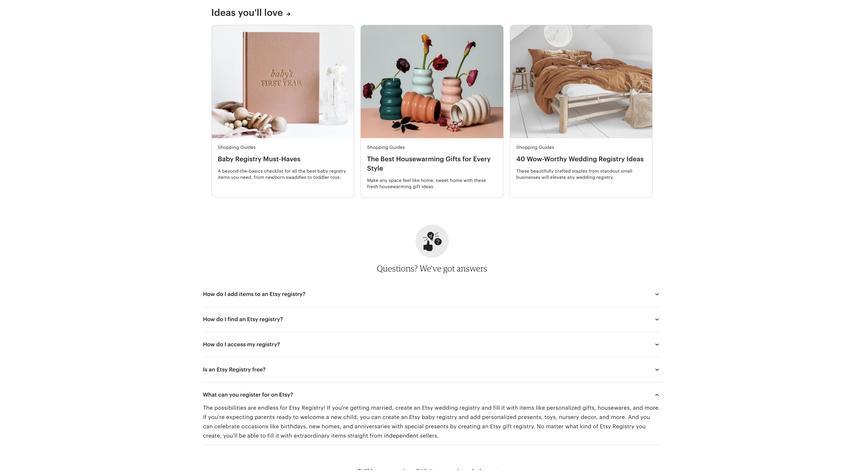 Task type: locate. For each thing, give the bounding box(es) containing it.
how do i find an etsy registry?
[[203, 316, 283, 323]]

how for how do i add items to an etsy registry?
[[203, 291, 215, 298]]

for inside a beyond-the-basics checklist for all the best baby registry items you need, from newborn swaddles to toddler toys.
[[285, 169, 291, 174]]

1 vertical spatial from
[[254, 175, 264, 180]]

gifts
[[446, 156, 461, 163]]

0 vertical spatial if
[[327, 405, 331, 412]]

1 shopping from the left
[[218, 145, 239, 150]]

to up birthdays,
[[293, 414, 299, 421]]

0 vertical spatial new
[[331, 414, 342, 421]]

registry?
[[282, 291, 306, 298], [260, 316, 283, 323], [257, 342, 280, 348]]

3 guides from the left
[[539, 145, 554, 150]]

registry. down standout
[[597, 175, 614, 180]]

i for access
[[225, 342, 226, 348]]

you're up 'child,'
[[332, 405, 349, 412]]

i inside how do i find an etsy registry? dropdown button
[[225, 316, 226, 323]]

like inside make any space feel like home, sweet home with these fresh housewarming gift ideas.
[[412, 178, 420, 183]]

0 horizontal spatial gift
[[413, 184, 420, 189]]

registry. inside the possibilities are endless for etsy registry! if you're getting married, create an etsy wedding registry and fill it with items like personalized gifts, housewares, and more. if you're expecting parents ready to welcome a new child, you can create an etsy baby registry and add personalized presents, toys, nursery decor, and more. and you can celebrate occasions like birthdays, new homes, and anniversaries with special presents by creating an etsy gift registry. no matter what kind of etsy registry you create, you'll be able to fill it with extraordinary items straight from independent sellers.
[[514, 424, 535, 430]]

for right gifts on the right of the page
[[463, 156, 472, 163]]

if
[[327, 405, 331, 412], [203, 414, 207, 421]]

for inside the what can you register for on etsy? dropdown button
[[262, 392, 270, 398]]

like up presents,
[[536, 405, 545, 412]]

extraordinary
[[294, 433, 330, 440]]

getting
[[350, 405, 370, 412]]

3 shopping from the left
[[516, 145, 538, 150]]

gift inside the possibilities are endless for etsy registry! if you're getting married, create an etsy wedding registry and fill it with items like personalized gifts, housewares, and more. if you're expecting parents ready to welcome a new child, you can create an etsy baby registry and add personalized presents, toys, nursery decor, and more. and you can celebrate occasions like birthdays, new homes, and anniversaries with special presents by creating an etsy gift registry. no matter what kind of etsy registry you create, you'll be able to fill it with extraordinary items straight from independent sellers.
[[503, 424, 512, 430]]

1 horizontal spatial shopping guides
[[367, 145, 405, 150]]

can up create,
[[203, 424, 213, 430]]

toys,
[[545, 414, 558, 421]]

0 vertical spatial how
[[203, 291, 215, 298]]

ideas
[[211, 7, 236, 18], [627, 156, 644, 163]]

it
[[502, 405, 505, 412], [276, 433, 279, 440]]

for up "ready"
[[280, 405, 288, 412]]

you down getting
[[360, 414, 370, 421]]

worthy
[[544, 156, 567, 163]]

registry up standout
[[599, 156, 625, 163]]

an
[[262, 291, 268, 298], [239, 316, 246, 323], [209, 367, 215, 373], [414, 405, 421, 412], [401, 414, 408, 421], [482, 424, 489, 430]]

new down the welcome
[[309, 424, 320, 430]]

for left on
[[262, 392, 270, 398]]

of
[[593, 424, 599, 430]]

0 horizontal spatial more.
[[611, 414, 627, 421]]

items down homes,
[[331, 433, 346, 440]]

baby inside the possibilities are endless for etsy registry! if you're getting married, create an etsy wedding registry and fill it with items like personalized gifts, housewares, and more. if you're expecting parents ready to welcome a new child, you can create an etsy baby registry and add personalized presents, toys, nursery decor, and more. and you can celebrate occasions like birthdays, new homes, and anniversaries with special presents by creating an etsy gift registry. no matter what kind of etsy registry you create, you'll be able to fill it with extraordinary items straight from independent sellers.
[[422, 414, 435, 421]]

1 vertical spatial baby
[[422, 414, 435, 421]]

0 vertical spatial registry.
[[597, 175, 614, 180]]

guides
[[240, 145, 256, 150], [390, 145, 405, 150], [539, 145, 554, 150]]

1 horizontal spatial guides
[[390, 145, 405, 150]]

with
[[464, 178, 473, 183], [507, 405, 518, 412], [392, 424, 403, 430], [281, 433, 292, 440]]

for left the all
[[285, 169, 291, 174]]

0 vertical spatial you're
[[332, 405, 349, 412]]

i left find
[[225, 316, 226, 323]]

1 horizontal spatial you're
[[332, 405, 349, 412]]

welcome
[[300, 414, 325, 421]]

you down beyond-
[[231, 175, 239, 180]]

1 vertical spatial wedding
[[435, 405, 458, 412]]

the inside the best housewarming gifts for every style
[[367, 156, 379, 163]]

0 horizontal spatial you'll
[[223, 433, 238, 440]]

2 horizontal spatial registry
[[460, 405, 480, 412]]

like
[[412, 178, 420, 183], [536, 405, 545, 412], [270, 424, 279, 430]]

how for how do i access my registry?
[[203, 342, 215, 348]]

from inside these beautifully crafted staples from standout small businesses will elevate any wedding registry.
[[589, 169, 599, 174]]

any right make
[[380, 178, 388, 183]]

shopping guides up the baby
[[218, 145, 256, 150]]

shopping guides for best
[[367, 145, 405, 150]]

with inside make any space feel like home, sweet home with these fresh housewarming gift ideas.
[[464, 178, 473, 183]]

guides up best
[[390, 145, 405, 150]]

ideas.
[[422, 184, 435, 189]]

with left these
[[464, 178, 473, 183]]

0 vertical spatial registry?
[[282, 291, 306, 298]]

you're up celebrate
[[208, 414, 225, 421]]

baby
[[318, 169, 328, 174], [422, 414, 435, 421]]

for for every
[[463, 156, 472, 163]]

shopping guides up wow-
[[516, 145, 554, 150]]

you'll inside the possibilities are endless for etsy registry! if you're getting married, create an etsy wedding registry and fill it with items like personalized gifts, housewares, and more. if you're expecting parents ready to welcome a new child, you can create an etsy baby registry and add personalized presents, toys, nursery decor, and more. and you can celebrate occasions like birthdays, new homes, and anniversaries with special presents by creating an etsy gift registry. no matter what kind of etsy registry you create, you'll be able to fill it with extraordinary items straight from independent sellers.
[[223, 433, 238, 440]]

0 vertical spatial wedding
[[576, 175, 595, 180]]

to inside a beyond-the-basics checklist for all the best baby registry items you need, from newborn swaddles to toddler toys.
[[308, 175, 312, 180]]

2 horizontal spatial like
[[536, 405, 545, 412]]

to right able
[[260, 433, 266, 440]]

2 horizontal spatial can
[[371, 414, 381, 421]]

add inside dropdown button
[[228, 291, 238, 298]]

new right a
[[331, 414, 342, 421]]

for inside the possibilities are endless for etsy registry! if you're getting married, create an etsy wedding registry and fill it with items like personalized gifts, housewares, and more. if you're expecting parents ready to welcome a new child, you can create an etsy baby registry and add personalized presents, toys, nursery decor, and more. and you can celebrate occasions like birthdays, new homes, and anniversaries with special presents by creating an etsy gift registry. no matter what kind of etsy registry you create, you'll be able to fill it with extraordinary items straight from independent sellers.
[[280, 405, 288, 412]]

the inside the possibilities are endless for etsy registry! if you're getting married, create an etsy wedding registry and fill it with items like personalized gifts, housewares, and more. if you're expecting parents ready to welcome a new child, you can create an etsy baby registry and add personalized presents, toys, nursery decor, and more. and you can celebrate occasions like birthdays, new homes, and anniversaries with special presents by creating an etsy gift registry. no matter what kind of etsy registry you create, you'll be able to fill it with extraordinary items straight from independent sellers.
[[203, 405, 213, 412]]

baby registry must-haves
[[218, 156, 301, 163]]

registry up creating
[[460, 405, 480, 412]]

0 horizontal spatial wedding
[[435, 405, 458, 412]]

1 vertical spatial registry.
[[514, 424, 535, 430]]

0 horizontal spatial personalized
[[482, 414, 517, 421]]

add inside the possibilities are endless for etsy registry! if you're getting married, create an etsy wedding registry and fill it with items like personalized gifts, housewares, and more. if you're expecting parents ready to welcome a new child, you can create an etsy baby registry and add personalized presents, toys, nursery decor, and more. and you can celebrate occasions like birthdays, new homes, and anniversaries with special presents by creating an etsy gift registry. no matter what kind of etsy registry you create, you'll be able to fill it with extraordinary items straight from independent sellers.
[[470, 414, 481, 421]]

items up presents,
[[520, 405, 534, 412]]

items down a
[[218, 175, 230, 180]]

shopping up 40
[[516, 145, 538, 150]]

3 do from the top
[[216, 342, 223, 348]]

2 vertical spatial like
[[270, 424, 279, 430]]

a
[[218, 169, 221, 174]]

for
[[463, 156, 472, 163], [285, 169, 291, 174], [262, 392, 270, 398], [280, 405, 288, 412]]

0 horizontal spatial any
[[380, 178, 388, 183]]

toys.
[[331, 175, 341, 180]]

home
[[450, 178, 462, 183]]

gift left no at right
[[503, 424, 512, 430]]

for inside the best housewarming gifts for every style
[[463, 156, 472, 163]]

create
[[395, 405, 413, 412], [383, 414, 400, 421]]

2 horizontal spatial from
[[589, 169, 599, 174]]

0 vertical spatial create
[[395, 405, 413, 412]]

2 horizontal spatial shopping guides
[[516, 145, 554, 150]]

2 horizontal spatial guides
[[539, 145, 554, 150]]

if up create,
[[203, 414, 207, 421]]

wedding down staples
[[576, 175, 595, 180]]

0 vertical spatial personalized
[[547, 405, 581, 412]]

you'll left love at the top left of the page
[[238, 7, 262, 18]]

can right what
[[218, 392, 228, 398]]

shopping up the baby
[[218, 145, 239, 150]]

1 horizontal spatial from
[[370, 433, 383, 440]]

you inside dropdown button
[[229, 392, 239, 398]]

0 horizontal spatial add
[[228, 291, 238, 298]]

any inside these beautifully crafted staples from standout small businesses will elevate any wedding registry.
[[567, 175, 575, 180]]

0 vertical spatial can
[[218, 392, 228, 398]]

2 do from the top
[[216, 316, 223, 323]]

1 shopping guides from the left
[[218, 145, 256, 150]]

how inside how do i find an etsy registry? dropdown button
[[203, 316, 215, 323]]

crafted
[[555, 169, 571, 174]]

2 vertical spatial registry?
[[257, 342, 280, 348]]

for for on
[[262, 392, 270, 398]]

0 vertical spatial registry
[[330, 169, 346, 174]]

shopping guides up best
[[367, 145, 405, 150]]

i inside how do i access my registry? 'dropdown button'
[[225, 342, 226, 348]]

any down crafted
[[567, 175, 575, 180]]

0 horizontal spatial baby
[[318, 169, 328, 174]]

1 horizontal spatial can
[[218, 392, 228, 398]]

0 horizontal spatial can
[[203, 424, 213, 430]]

fresh
[[367, 184, 378, 189]]

to up how do i find an etsy registry? at the bottom left of the page
[[255, 291, 261, 298]]

we've
[[420, 264, 442, 274]]

for for etsy
[[280, 405, 288, 412]]

0 horizontal spatial the
[[203, 405, 213, 412]]

free?
[[252, 367, 266, 373]]

guides up "baby registry must-haves" at the left top of page
[[240, 145, 256, 150]]

from down anniversaries
[[370, 433, 383, 440]]

1 i from the top
[[225, 291, 226, 298]]

you down and
[[636, 424, 646, 430]]

how do i access my registry?
[[203, 342, 280, 348]]

do left "access"
[[216, 342, 223, 348]]

2 guides from the left
[[390, 145, 405, 150]]

1 how from the top
[[203, 291, 215, 298]]

3 shopping guides from the left
[[516, 145, 554, 150]]

registry up toys.
[[330, 169, 346, 174]]

3 how from the top
[[203, 342, 215, 348]]

0 horizontal spatial from
[[254, 175, 264, 180]]

wedding down the what can you register for on etsy? dropdown button
[[435, 405, 458, 412]]

1 horizontal spatial registry.
[[597, 175, 614, 180]]

from
[[589, 169, 599, 174], [254, 175, 264, 180], [370, 433, 383, 440]]

0 horizontal spatial shopping
[[218, 145, 239, 150]]

like down "ready"
[[270, 424, 279, 430]]

more.
[[645, 405, 660, 412], [611, 414, 627, 421]]

gift
[[413, 184, 420, 189], [503, 424, 512, 430]]

0 vertical spatial i
[[225, 291, 226, 298]]

items inside a beyond-the-basics checklist for all the best baby registry items you need, from newborn swaddles to toddler toys.
[[218, 175, 230, 180]]

every
[[473, 156, 491, 163]]

guides up worthy
[[539, 145, 554, 150]]

how inside the how do i add items to an etsy registry? dropdown button
[[203, 291, 215, 298]]

registry
[[330, 169, 346, 174], [460, 405, 480, 412], [437, 414, 457, 421]]

2 horizontal spatial shopping
[[516, 145, 538, 150]]

what can you register for on etsy?
[[203, 392, 293, 398]]

the for the possibilities are endless for etsy registry! if you're getting married, create an etsy wedding registry and fill it with items like personalized gifts, housewares, and more. if you're expecting parents ready to welcome a new child, you can create an etsy baby registry and add personalized presents, toys, nursery decor, and more. and you can celebrate occasions like birthdays, new homes, and anniversaries with special presents by creating an etsy gift registry. no matter what kind of etsy registry you create, you'll be able to fill it with extraordinary items straight from independent sellers.
[[203, 405, 213, 412]]

guides for wow-
[[539, 145, 554, 150]]

access
[[228, 342, 246, 348]]

you up possibilities
[[229, 392, 239, 398]]

do left find
[[216, 316, 223, 323]]

etsy inside dropdown button
[[247, 316, 258, 323]]

creating
[[458, 424, 481, 430]]

from right staples
[[589, 169, 599, 174]]

married,
[[371, 405, 394, 412]]

1 vertical spatial ideas
[[627, 156, 644, 163]]

add
[[228, 291, 238, 298], [470, 414, 481, 421]]

you'll down celebrate
[[223, 433, 238, 440]]

registry inside a beyond-the-basics checklist for all the best baby registry items you need, from newborn swaddles to toddler toys.
[[330, 169, 346, 174]]

gift left ideas.
[[413, 184, 420, 189]]

with up presents,
[[507, 405, 518, 412]]

do up how do i find an etsy registry? at the bottom left of the page
[[216, 291, 223, 298]]

newborn
[[265, 175, 285, 180]]

presents,
[[518, 414, 543, 421]]

personalized
[[547, 405, 581, 412], [482, 414, 517, 421]]

1 horizontal spatial gift
[[503, 424, 512, 430]]

1 horizontal spatial fill
[[493, 405, 500, 412]]

personalized left presents,
[[482, 414, 517, 421]]

0 vertical spatial baby
[[318, 169, 328, 174]]

2 vertical spatial from
[[370, 433, 383, 440]]

0 vertical spatial you'll
[[238, 7, 262, 18]]

2 how from the top
[[203, 316, 215, 323]]

items
[[218, 175, 230, 180], [239, 291, 254, 298], [520, 405, 534, 412], [331, 433, 346, 440]]

1 vertical spatial registry?
[[260, 316, 283, 323]]

independent
[[384, 433, 419, 440]]

special
[[405, 424, 424, 430]]

1 vertical spatial more.
[[611, 414, 627, 421]]

registry up the-
[[235, 156, 262, 163]]

what
[[203, 392, 217, 398]]

1 vertical spatial can
[[371, 414, 381, 421]]

how do i add items to an etsy registry? button
[[197, 286, 667, 303]]

guides for registry
[[240, 145, 256, 150]]

i for add
[[225, 291, 226, 298]]

1 vertical spatial add
[[470, 414, 481, 421]]

items up how do i find an etsy registry? at the bottom left of the page
[[239, 291, 254, 298]]

1 horizontal spatial shopping
[[367, 145, 388, 150]]

i up how do i find an etsy registry? at the bottom left of the page
[[225, 291, 226, 298]]

registry. down presents,
[[514, 424, 535, 430]]

2 vertical spatial i
[[225, 342, 226, 348]]

1 horizontal spatial you'll
[[238, 7, 262, 18]]

1 vertical spatial do
[[216, 316, 223, 323]]

registry left "free?"
[[229, 367, 251, 373]]

1 horizontal spatial the
[[367, 156, 379, 163]]

1 vertical spatial if
[[203, 414, 207, 421]]

create down married,
[[383, 414, 400, 421]]

wedding inside these beautifully crafted staples from standout small businesses will elevate any wedding registry.
[[576, 175, 595, 180]]

fill
[[493, 405, 500, 412], [267, 433, 274, 440]]

add up creating
[[470, 414, 481, 421]]

if up a
[[327, 405, 331, 412]]

add up find
[[228, 291, 238, 298]]

need,
[[240, 175, 253, 180]]

1 horizontal spatial personalized
[[547, 405, 581, 412]]

you
[[231, 175, 239, 180], [229, 392, 239, 398], [360, 414, 370, 421], [641, 414, 650, 421], [636, 424, 646, 430]]

to down best
[[308, 175, 312, 180]]

1 horizontal spatial like
[[412, 178, 420, 183]]

1 vertical spatial i
[[225, 316, 226, 323]]

the
[[367, 156, 379, 163], [203, 405, 213, 412]]

possibilities
[[214, 405, 246, 412]]

2 shopping guides from the left
[[367, 145, 405, 150]]

1 do from the top
[[216, 291, 223, 298]]

0 vertical spatial like
[[412, 178, 420, 183]]

shopping up best
[[367, 145, 388, 150]]

0 vertical spatial add
[[228, 291, 238, 298]]

like right feel
[[412, 178, 420, 183]]

do
[[216, 291, 223, 298], [216, 316, 223, 323], [216, 342, 223, 348]]

1 horizontal spatial it
[[502, 405, 505, 412]]

0 vertical spatial from
[[589, 169, 599, 174]]

1 horizontal spatial new
[[331, 414, 342, 421]]

gifts,
[[583, 405, 596, 412]]

2 vertical spatial do
[[216, 342, 223, 348]]

from down basics
[[254, 175, 264, 180]]

make any space feel like home, sweet home with these fresh housewarming gift ideas.
[[367, 178, 486, 189]]

how inside how do i access my registry? 'dropdown button'
[[203, 342, 215, 348]]

1 vertical spatial how
[[203, 316, 215, 323]]

do inside 'dropdown button'
[[216, 342, 223, 348]]

homes,
[[322, 424, 342, 430]]

0 horizontal spatial registry
[[330, 169, 346, 174]]

personalized up nursery
[[547, 405, 581, 412]]

find
[[228, 316, 238, 323]]

baby up presents
[[422, 414, 435, 421]]

the up the style on the top of the page
[[367, 156, 379, 163]]

wedding inside the possibilities are endless for etsy registry! if you're getting married, create an etsy wedding registry and fill it with items like personalized gifts, housewares, and more. if you're expecting parents ready to welcome a new child, you can create an etsy baby registry and add personalized presents, toys, nursery decor, and more. and you can celebrate occasions like birthdays, new homes, and anniversaries with special presents by creating an etsy gift registry. no matter what kind of etsy registry you create, you'll be able to fill it with extraordinary items straight from independent sellers.
[[435, 405, 458, 412]]

1 horizontal spatial any
[[567, 175, 575, 180]]

i inside the how do i add items to an etsy registry? dropdown button
[[225, 291, 226, 298]]

1 vertical spatial gift
[[503, 424, 512, 430]]

0 horizontal spatial fill
[[267, 433, 274, 440]]

2 shopping from the left
[[367, 145, 388, 150]]

how for how do i find an etsy registry?
[[203, 316, 215, 323]]

0 vertical spatial do
[[216, 291, 223, 298]]

1 guides from the left
[[240, 145, 256, 150]]

2 i from the top
[[225, 316, 226, 323]]

1 vertical spatial registry
[[460, 405, 480, 412]]

best
[[381, 156, 395, 163]]

registry up by
[[437, 414, 457, 421]]

1 vertical spatial the
[[203, 405, 213, 412]]

do inside dropdown button
[[216, 316, 223, 323]]

0 vertical spatial gift
[[413, 184, 420, 189]]

shopping for baby
[[218, 145, 239, 150]]

decor,
[[581, 414, 598, 421]]

with down birthdays,
[[281, 433, 292, 440]]

baby
[[218, 156, 234, 163]]

small
[[621, 169, 633, 174]]

the down what
[[203, 405, 213, 412]]

0 vertical spatial the
[[367, 156, 379, 163]]

registry down and
[[613, 424, 635, 430]]

1 horizontal spatial more.
[[645, 405, 660, 412]]

ideas you'll love
[[211, 7, 283, 18]]

2 vertical spatial registry
[[437, 414, 457, 421]]

anniversaries
[[355, 424, 390, 430]]

shopping
[[218, 145, 239, 150], [367, 145, 388, 150], [516, 145, 538, 150]]

create right married,
[[395, 405, 413, 412]]

registry inside dropdown button
[[229, 367, 251, 373]]

0 horizontal spatial guides
[[240, 145, 256, 150]]

1 vertical spatial you're
[[208, 414, 225, 421]]

registry
[[235, 156, 262, 163], [599, 156, 625, 163], [229, 367, 251, 373], [613, 424, 635, 430]]

0 horizontal spatial shopping guides
[[218, 145, 256, 150]]

1 horizontal spatial add
[[470, 414, 481, 421]]

0 horizontal spatial new
[[309, 424, 320, 430]]

0 vertical spatial ideas
[[211, 7, 236, 18]]

style
[[367, 165, 383, 172]]

will
[[542, 175, 549, 180]]

can up anniversaries
[[371, 414, 381, 421]]

baby up toddler
[[318, 169, 328, 174]]

i left "access"
[[225, 342, 226, 348]]

do inside dropdown button
[[216, 291, 223, 298]]

3 i from the top
[[225, 342, 226, 348]]

is an etsy registry free?
[[203, 367, 266, 373]]



Task type: vqa. For each thing, say whether or not it's contained in the screenshot.
the top Cookies & Similar Technologies Policy LINK
no



Task type: describe. For each thing, give the bounding box(es) containing it.
home,
[[421, 178, 435, 183]]

housewares,
[[598, 405, 632, 412]]

what
[[565, 424, 579, 430]]

register
[[240, 392, 261, 398]]

endless
[[258, 405, 279, 412]]

any inside make any space feel like home, sweet home with these fresh housewarming gift ideas.
[[380, 178, 388, 183]]

these
[[516, 169, 529, 174]]

baby inside a beyond-the-basics checklist for all the best baby registry items you need, from newborn swaddles to toddler toys.
[[318, 169, 328, 174]]

by
[[450, 424, 457, 430]]

with up independent
[[392, 424, 403, 430]]

1 vertical spatial personalized
[[482, 414, 517, 421]]

feel
[[403, 178, 411, 183]]

all
[[292, 169, 297, 174]]

what can you register for on etsy? button
[[197, 387, 667, 404]]

matter
[[546, 424, 564, 430]]

40
[[516, 156, 525, 163]]

registry? inside 'dropdown button'
[[257, 342, 280, 348]]

wow-
[[527, 156, 544, 163]]

registry? inside dropdown button
[[260, 316, 283, 323]]

registry!
[[302, 405, 325, 412]]

occasions
[[241, 424, 268, 430]]

sellers.
[[420, 433, 439, 440]]

1 vertical spatial like
[[536, 405, 545, 412]]

registry? inside dropdown button
[[282, 291, 306, 298]]

celebrate
[[214, 424, 240, 430]]

is
[[203, 367, 208, 373]]

shopping for the
[[367, 145, 388, 150]]

0 horizontal spatial if
[[203, 414, 207, 421]]

40 wow-worthy wedding registry ideas
[[516, 156, 644, 163]]

the possibilities are endless for etsy registry! if you're getting married, create an etsy wedding registry and fill it with items like personalized gifts, housewares, and more. if you're expecting parents ready to welcome a new child, you can create an etsy baby registry and add personalized presents, toys, nursery decor, and more. and you can celebrate occasions like birthdays, new homes, and anniversaries with special presents by creating an etsy gift registry. no matter what kind of etsy registry you create, you'll be able to fill it with extraordinary items straight from independent sellers.
[[203, 405, 660, 440]]

how do i access my registry? button
[[197, 337, 667, 353]]

wedding
[[569, 156, 597, 163]]

nursery
[[559, 414, 579, 421]]

shopping for 40
[[516, 145, 538, 150]]

kind
[[580, 424, 592, 430]]

do for add
[[216, 291, 223, 298]]

be
[[239, 433, 246, 440]]

how do i find an etsy registry? button
[[197, 312, 667, 328]]

items inside dropdown button
[[239, 291, 254, 298]]

a
[[326, 414, 329, 421]]

best
[[307, 169, 316, 174]]

love
[[264, 7, 283, 18]]

1 vertical spatial new
[[309, 424, 320, 430]]

gift inside make any space feel like home, sweet home with these fresh housewarming gift ideas.
[[413, 184, 420, 189]]

create,
[[203, 433, 222, 440]]

these
[[474, 178, 486, 183]]

guides for best
[[390, 145, 405, 150]]

the-
[[240, 169, 249, 174]]

space
[[389, 178, 402, 183]]

registry inside the possibilities are endless for etsy registry! if you're getting married, create an etsy wedding registry and fill it with items like personalized gifts, housewares, and more. if you're expecting parents ready to welcome a new child, you can create an etsy baby registry and add personalized presents, toys, nursery decor, and more. and you can celebrate occasions like birthdays, new homes, and anniversaries with special presents by creating an etsy gift registry. no matter what kind of etsy registry you create, you'll be able to fill it with extraordinary items straight from independent sellers.
[[613, 424, 635, 430]]

housewarming
[[396, 156, 444, 163]]

housewarming
[[379, 184, 412, 189]]

1 vertical spatial it
[[276, 433, 279, 440]]

standout
[[600, 169, 620, 174]]

how do i add items to an etsy registry?
[[203, 291, 306, 298]]

the
[[298, 169, 306, 174]]

parents
[[255, 414, 275, 421]]

0 vertical spatial more.
[[645, 405, 660, 412]]

answers
[[457, 264, 487, 274]]

sweet
[[436, 178, 449, 183]]

businesses
[[516, 175, 540, 180]]

ready
[[277, 414, 292, 421]]

0 horizontal spatial like
[[270, 424, 279, 430]]

expecting
[[226, 414, 253, 421]]

checklist
[[264, 169, 284, 174]]

i for find
[[225, 316, 226, 323]]

0 horizontal spatial you're
[[208, 414, 225, 421]]

must-
[[263, 156, 281, 163]]

elevate
[[550, 175, 566, 180]]

2 vertical spatial can
[[203, 424, 213, 430]]

and
[[628, 414, 639, 421]]

from inside a beyond-the-basics checklist for all the best baby registry items you need, from newborn swaddles to toddler toys.
[[254, 175, 264, 180]]

registry. inside these beautifully crafted staples from standout small businesses will elevate any wedding registry.
[[597, 175, 614, 180]]

1 horizontal spatial ideas
[[627, 156, 644, 163]]

got
[[443, 264, 455, 274]]

to inside dropdown button
[[255, 291, 261, 298]]

presents
[[425, 424, 449, 430]]

0 horizontal spatial ideas
[[211, 7, 236, 18]]

child,
[[343, 414, 358, 421]]

etsy?
[[279, 392, 293, 398]]

an inside dropdown button
[[239, 316, 246, 323]]

is an etsy registry free? button
[[197, 362, 667, 378]]

do for access
[[216, 342, 223, 348]]

beyond-
[[222, 169, 240, 174]]

can inside dropdown button
[[218, 392, 228, 398]]

no
[[537, 424, 545, 430]]

these beautifully crafted staples from standout small businesses will elevate any wedding registry.
[[516, 169, 633, 180]]

on
[[271, 392, 278, 398]]

are
[[248, 405, 256, 412]]

from inside the possibilities are endless for etsy registry! if you're getting married, create an etsy wedding registry and fill it with items like personalized gifts, housewares, and more. if you're expecting parents ready to welcome a new child, you can create an etsy baby registry and add personalized presents, toys, nursery decor, and more. and you can celebrate occasions like birthdays, new homes, and anniversaries with special presents by creating an etsy gift registry. no matter what kind of etsy registry you create, you'll be able to fill it with extraordinary items straight from independent sellers.
[[370, 433, 383, 440]]

1 horizontal spatial registry
[[437, 414, 457, 421]]

you right and
[[641, 414, 650, 421]]

basics
[[249, 169, 263, 174]]

staples
[[572, 169, 588, 174]]

toddler
[[313, 175, 329, 180]]

questions?
[[377, 264, 418, 274]]

1 horizontal spatial if
[[327, 405, 331, 412]]

ideas you'll love link
[[211, 7, 291, 19]]

the for the best housewarming gifts for every style
[[367, 156, 379, 163]]

straight
[[348, 433, 368, 440]]

1 vertical spatial create
[[383, 414, 400, 421]]

a beyond-the-basics checklist for all the best baby registry items you need, from newborn swaddles to toddler toys.
[[218, 169, 346, 180]]

shopping guides for wow-
[[516, 145, 554, 150]]

questions? we've got answers
[[377, 264, 487, 274]]

do for find
[[216, 316, 223, 323]]

birthdays,
[[281, 424, 308, 430]]

you inside a beyond-the-basics checklist for all the best baby registry items you need, from newborn swaddles to toddler toys.
[[231, 175, 239, 180]]

1 vertical spatial fill
[[267, 433, 274, 440]]

my
[[247, 342, 255, 348]]

swaddles
[[286, 175, 306, 180]]

make
[[367, 178, 379, 183]]

shopping guides for registry
[[218, 145, 256, 150]]

able
[[247, 433, 259, 440]]



